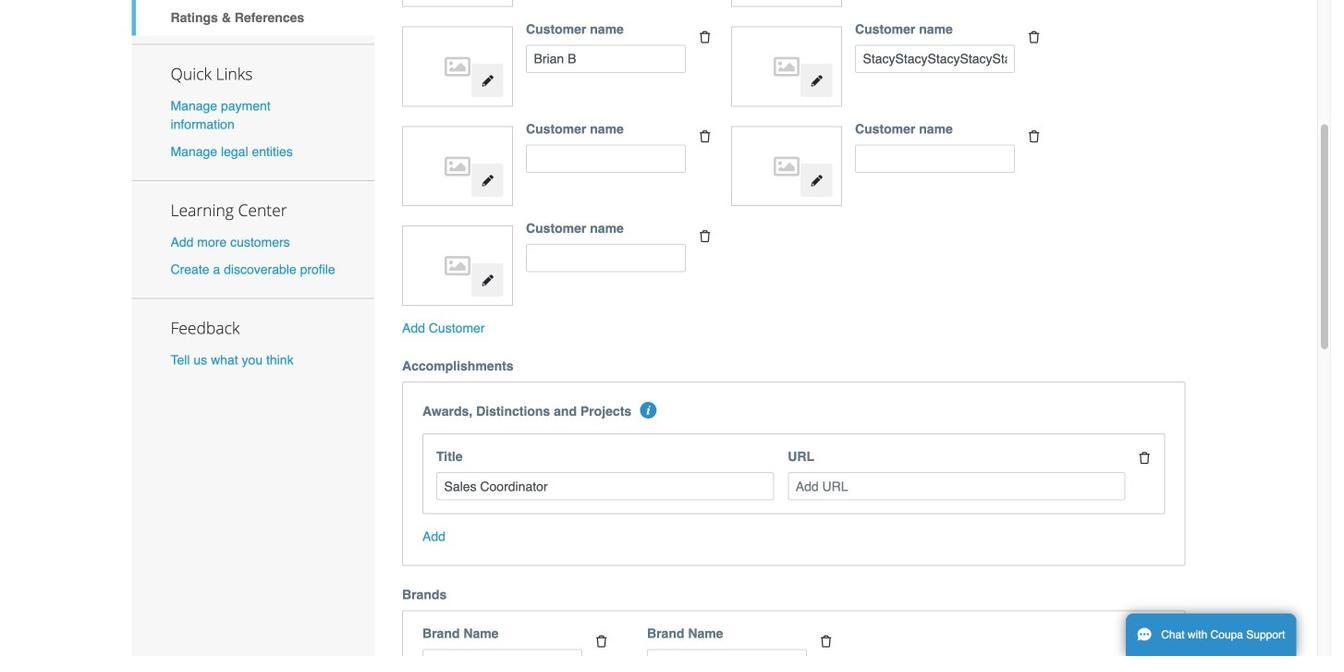 Task type: vqa. For each thing, say whether or not it's contained in the screenshot.
Change Image
yes



Task type: describe. For each thing, give the bounding box(es) containing it.
Add URL text field
[[788, 473, 1126, 501]]



Task type: locate. For each thing, give the bounding box(es) containing it.
None text field
[[526, 45, 686, 73], [526, 145, 686, 173], [526, 244, 686, 272], [422, 650, 582, 656], [647, 650, 807, 656], [526, 45, 686, 73], [526, 145, 686, 173], [526, 244, 686, 272], [422, 650, 582, 656], [647, 650, 807, 656]]

None text field
[[855, 45, 1015, 73], [855, 145, 1015, 173], [855, 45, 1015, 73], [855, 145, 1015, 173]]

Add title text field
[[436, 473, 774, 501]]

additional information image
[[640, 402, 657, 419]]

change image image
[[481, 75, 494, 88], [810, 75, 823, 88], [481, 174, 494, 187], [810, 174, 823, 187], [481, 274, 494, 287]]

logo image
[[412, 36, 504, 97], [741, 36, 833, 97], [412, 136, 504, 197], [741, 136, 833, 197], [412, 235, 504, 297]]



